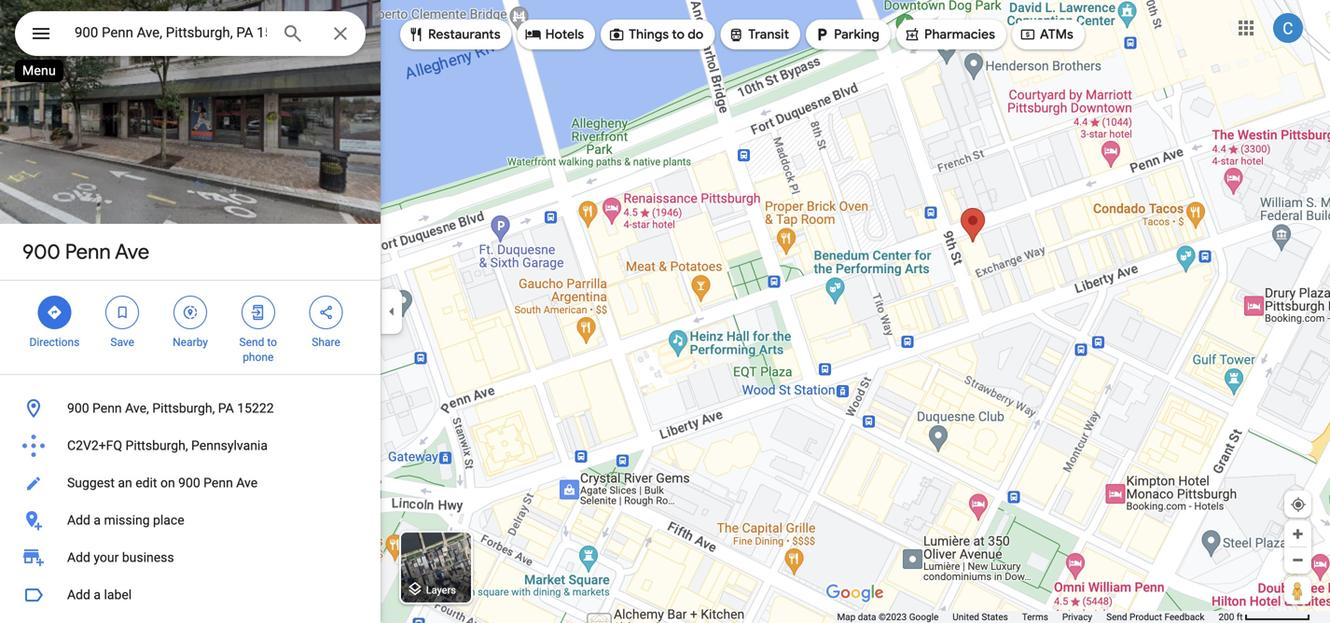Task type: vqa. For each thing, say whether or not it's contained in the screenshot.
170 to the left
no



Task type: locate. For each thing, give the bounding box(es) containing it.
2 horizontal spatial 900
[[178, 475, 200, 491]]

suggest an edit on 900 penn ave button
[[0, 465, 381, 502]]

 search field
[[15, 11, 366, 60]]

share
[[312, 336, 340, 349]]

do
[[688, 26, 704, 43]]

on
[[160, 475, 175, 491]]

add inside button
[[67, 513, 90, 528]]

add inside 'button'
[[67, 587, 90, 603]]

none field inside '900 penn ave, pittsburgh, pa 15222' field
[[75, 21, 267, 44]]

send inside send to phone
[[239, 336, 264, 349]]


[[525, 24, 542, 45]]

privacy
[[1063, 612, 1093, 623]]

to inside the  things to do
[[672, 26, 685, 43]]

ave
[[115, 239, 149, 265], [236, 475, 258, 491]]

1 horizontal spatial 900
[[67, 401, 89, 416]]

900 right 'on'
[[178, 475, 200, 491]]

a for label
[[94, 587, 101, 603]]

suggest an edit on 900 penn ave
[[67, 475, 258, 491]]

1 vertical spatial pittsburgh,
[[125, 438, 188, 453]]

send left product
[[1107, 612, 1128, 623]]

footer containing map data ©2023 google
[[837, 611, 1219, 623]]

add for add a label
[[67, 587, 90, 603]]

add down suggest
[[67, 513, 90, 528]]

missing
[[104, 513, 150, 528]]

0 horizontal spatial send
[[239, 336, 264, 349]]

900 up 
[[22, 239, 60, 265]]

google account: cat marinescu  
(ecaterina.marinescu@adept.ai) image
[[1274, 13, 1303, 43]]

a for missing
[[94, 513, 101, 528]]

0 horizontal spatial to
[[267, 336, 277, 349]]

a left the missing
[[94, 513, 101, 528]]

1 vertical spatial a
[[94, 587, 101, 603]]

penn
[[65, 239, 111, 265], [92, 401, 122, 416], [204, 475, 233, 491]]

1 vertical spatial penn
[[92, 401, 122, 416]]

1 horizontal spatial send
[[1107, 612, 1128, 623]]

united states button
[[953, 611, 1008, 623]]

add for add your business
[[67, 550, 90, 565]]

©2023
[[879, 612, 907, 623]]

a inside button
[[94, 513, 101, 528]]

 button
[[15, 11, 67, 60]]

pittsburgh, up c2v2+fq pittsburgh, pennsylvania button
[[152, 401, 215, 416]]

1 add from the top
[[67, 513, 90, 528]]

0 vertical spatial penn
[[65, 239, 111, 265]]

united states
[[953, 612, 1008, 623]]


[[114, 302, 131, 323]]


[[1020, 24, 1036, 45]]


[[608, 24, 625, 45]]

to left 'do'
[[672, 26, 685, 43]]

things
[[629, 26, 669, 43]]

0 vertical spatial a
[[94, 513, 101, 528]]

pittsburgh, up suggest an edit on 900 penn ave
[[125, 438, 188, 453]]

1 a from the top
[[94, 513, 101, 528]]

a inside 'button'
[[94, 587, 101, 603]]

send inside button
[[1107, 612, 1128, 623]]


[[904, 24, 921, 45]]

your
[[94, 550, 119, 565]]

penn for ave,
[[92, 401, 122, 416]]

c2v2+fq pittsburgh, pennsylvania button
[[0, 427, 381, 465]]

pharmacies
[[925, 26, 995, 43]]

show street view coverage image
[[1285, 577, 1312, 605]]

send
[[239, 336, 264, 349], [1107, 612, 1128, 623]]

0 vertical spatial send
[[239, 336, 264, 349]]

send for send product feedback
[[1107, 612, 1128, 623]]

2 add from the top
[[67, 550, 90, 565]]

nearby
[[173, 336, 208, 349]]

ave up 
[[115, 239, 149, 265]]

0 vertical spatial add
[[67, 513, 90, 528]]

0 vertical spatial 900
[[22, 239, 60, 265]]

add left your on the left of page
[[67, 550, 90, 565]]

ave down pennsylvania
[[236, 475, 258, 491]]

1 horizontal spatial ave
[[236, 475, 258, 491]]

add a missing place
[[67, 513, 184, 528]]

zoom out image
[[1291, 553, 1305, 567]]

save
[[110, 336, 134, 349]]

0 vertical spatial pittsburgh,
[[152, 401, 215, 416]]

2 vertical spatial 900
[[178, 475, 200, 491]]


[[30, 20, 52, 47]]

200
[[1219, 612, 1235, 623]]

1 vertical spatial add
[[67, 550, 90, 565]]

15222
[[237, 401, 274, 416]]

1 horizontal spatial to
[[672, 26, 685, 43]]


[[318, 302, 335, 323]]

200 ft button
[[1219, 612, 1311, 623]]


[[728, 24, 745, 45]]

1 vertical spatial ave
[[236, 475, 258, 491]]

None field
[[75, 21, 267, 44]]

terms button
[[1022, 611, 1049, 623]]

1 vertical spatial to
[[267, 336, 277, 349]]

1 vertical spatial 900
[[67, 401, 89, 416]]

0 horizontal spatial 900
[[22, 239, 60, 265]]

transit
[[749, 26, 789, 43]]

900 up c2v2+fq
[[67, 401, 89, 416]]

2 vertical spatial add
[[67, 587, 90, 603]]

pittsburgh,
[[152, 401, 215, 416], [125, 438, 188, 453]]

footer
[[837, 611, 1219, 623]]

2 a from the top
[[94, 587, 101, 603]]

send up phone
[[239, 336, 264, 349]]

add left label
[[67, 587, 90, 603]]

1 vertical spatial send
[[1107, 612, 1128, 623]]

phone
[[243, 351, 274, 364]]

add a missing place button
[[0, 502, 381, 539]]

200 ft
[[1219, 612, 1243, 623]]

atms
[[1040, 26, 1074, 43]]

a left label
[[94, 587, 101, 603]]

900
[[22, 239, 60, 265], [67, 401, 89, 416], [178, 475, 200, 491]]

 things to do
[[608, 24, 704, 45]]

3 add from the top
[[67, 587, 90, 603]]

0 horizontal spatial ave
[[115, 239, 149, 265]]

business
[[122, 550, 174, 565]]

a
[[94, 513, 101, 528], [94, 587, 101, 603]]

to up phone
[[267, 336, 277, 349]]

0 vertical spatial ave
[[115, 239, 149, 265]]

 hotels
[[525, 24, 584, 45]]

add a label button
[[0, 577, 381, 614]]

add your business
[[67, 550, 174, 565]]

add
[[67, 513, 90, 528], [67, 550, 90, 565], [67, 587, 90, 603]]

0 vertical spatial to
[[672, 26, 685, 43]]

ft
[[1237, 612, 1243, 623]]

to
[[672, 26, 685, 43], [267, 336, 277, 349]]



Task type: describe. For each thing, give the bounding box(es) containing it.
privacy button
[[1063, 611, 1093, 623]]

add for add a missing place
[[67, 513, 90, 528]]

an
[[118, 475, 132, 491]]

actions for 900 penn ave region
[[0, 281, 381, 374]]

footer inside the google maps element
[[837, 611, 1219, 623]]

900 for 900 penn ave
[[22, 239, 60, 265]]


[[250, 302, 267, 323]]

add a label
[[67, 587, 132, 603]]

900 for 900 penn ave, pittsburgh, pa 15222
[[67, 401, 89, 416]]

feedback
[[1165, 612, 1205, 623]]

c2v2+fq pittsburgh, pennsylvania
[[67, 438, 268, 453]]


[[182, 302, 199, 323]]

 pharmacies
[[904, 24, 995, 45]]

c2v2+fq
[[67, 438, 122, 453]]

google
[[909, 612, 939, 623]]

directions
[[29, 336, 80, 349]]

show your location image
[[1290, 496, 1307, 513]]

to inside send to phone
[[267, 336, 277, 349]]

label
[[104, 587, 132, 603]]

edit
[[135, 475, 157, 491]]

900 penn ave, pittsburgh, pa 15222
[[67, 401, 274, 416]]


[[408, 24, 425, 45]]

product
[[1130, 612, 1162, 623]]

states
[[982, 612, 1008, 623]]

pa
[[218, 401, 234, 416]]

 transit
[[728, 24, 789, 45]]

google maps element
[[0, 0, 1330, 623]]

900 penn ave, pittsburgh, pa 15222 button
[[0, 390, 381, 427]]


[[814, 24, 830, 45]]

 parking
[[814, 24, 880, 45]]

 atms
[[1020, 24, 1074, 45]]

restaurants
[[428, 26, 501, 43]]

send to phone
[[239, 336, 277, 364]]

pennsylvania
[[191, 438, 268, 453]]

send product feedback
[[1107, 612, 1205, 623]]

place
[[153, 513, 184, 528]]

penn for ave
[[65, 239, 111, 265]]

900 penn ave
[[22, 239, 149, 265]]

parking
[[834, 26, 880, 43]]

terms
[[1022, 612, 1049, 623]]

map
[[837, 612, 856, 623]]

suggest
[[67, 475, 115, 491]]

900 Penn Ave, Pittsburgh, PA 15222 field
[[15, 11, 366, 56]]

2 vertical spatial penn
[[204, 475, 233, 491]]

send for send to phone
[[239, 336, 264, 349]]

map data ©2023 google
[[837, 612, 939, 623]]

data
[[858, 612, 877, 623]]

zoom in image
[[1291, 527, 1305, 541]]

hotels
[[545, 26, 584, 43]]

ave inside the suggest an edit on 900 penn ave button
[[236, 475, 258, 491]]

 restaurants
[[408, 24, 501, 45]]

900 penn ave main content
[[0, 0, 381, 623]]

collapse side panel image
[[382, 301, 402, 322]]


[[46, 302, 63, 323]]

united
[[953, 612, 980, 623]]

add your business link
[[0, 539, 381, 577]]

ave,
[[125, 401, 149, 416]]

send product feedback button
[[1107, 611, 1205, 623]]

layers
[[426, 584, 456, 596]]



